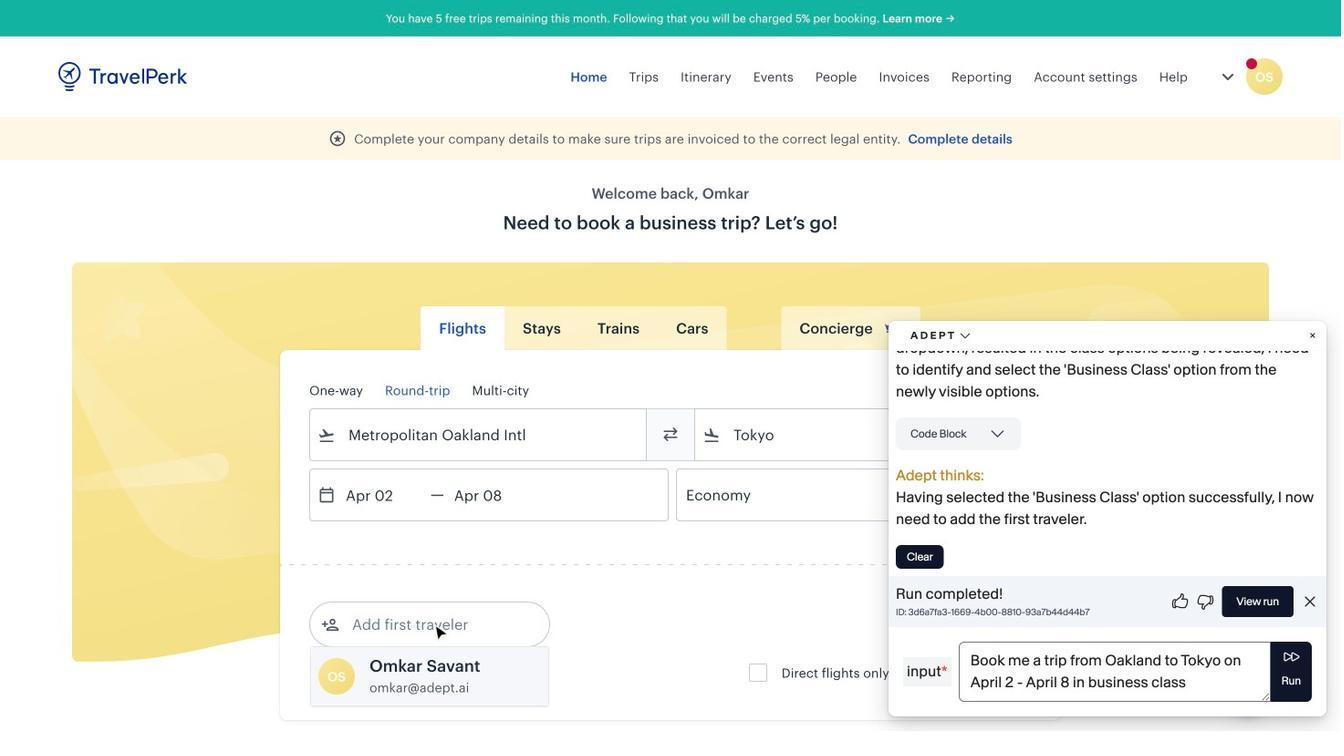 Task type: locate. For each thing, give the bounding box(es) containing it.
Depart text field
[[336, 470, 431, 521]]



Task type: describe. For each thing, give the bounding box(es) containing it.
To search field
[[721, 421, 1008, 450]]

From search field
[[336, 421, 622, 450]]

Add first traveler search field
[[339, 611, 529, 640]]

Return text field
[[444, 470, 539, 521]]



